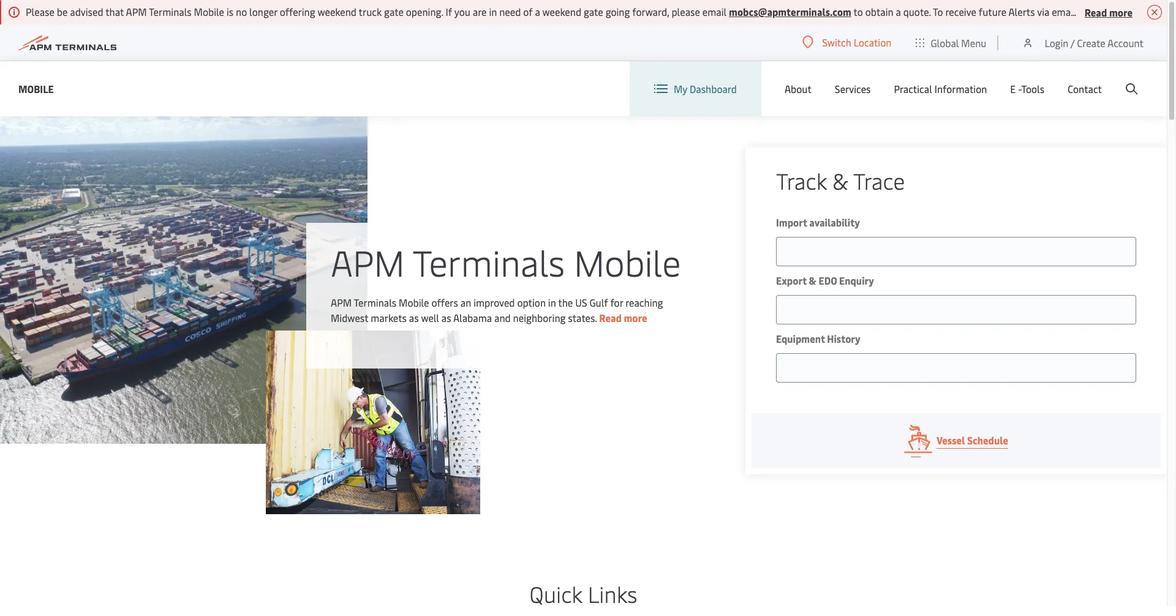 Task type: vqa. For each thing, say whether or not it's contained in the screenshot.
the top &
yes



Task type: locate. For each thing, give the bounding box(es) containing it.
1 vertical spatial in
[[548, 296, 556, 309]]

read more down for
[[600, 311, 648, 325]]

0 vertical spatial in
[[489, 5, 497, 18]]

1 horizontal spatial email
[[1052, 5, 1077, 18]]

0 horizontal spatial please
[[672, 5, 700, 18]]

via
[[1038, 5, 1050, 18]]

0 horizontal spatial read more
[[600, 311, 648, 325]]

1 horizontal spatial a
[[896, 5, 901, 18]]

terminals inside apm terminals mobile offers an improved option in the us gulf for reaching midwest markets as well as alabama and neighboring states.
[[354, 296, 397, 309]]

e -tools button
[[1011, 61, 1045, 116]]

0 vertical spatial read more
[[1085, 5, 1133, 19]]

equipment
[[777, 332, 825, 346]]

1 vertical spatial more
[[624, 311, 648, 325]]

0 horizontal spatial in
[[489, 5, 497, 18]]

of
[[524, 5, 533, 18]]

track & trace
[[777, 165, 905, 196]]

is
[[227, 5, 234, 18]]

contact button
[[1068, 61, 1103, 116]]

a right of
[[535, 5, 540, 18]]

2 please from the left
[[1114, 5, 1143, 18]]

more up account
[[1110, 5, 1133, 19]]

states.
[[568, 311, 597, 325]]

trace
[[854, 165, 905, 196]]

2 vertical spatial apm
[[331, 296, 352, 309]]

in left the
[[548, 296, 556, 309]]

are
[[473, 5, 487, 18]]

0 horizontal spatial read
[[600, 311, 622, 325]]

2 weekend from the left
[[543, 5, 582, 18]]

in
[[489, 5, 497, 18], [548, 296, 556, 309]]

vessel schedule
[[937, 434, 1009, 447]]

2 gate from the left
[[584, 5, 604, 18]]

my dashboard
[[674, 82, 737, 96]]

read for read more button
[[1085, 5, 1108, 19]]

please
[[672, 5, 700, 18], [1114, 5, 1143, 18]]

xin da yang zhou  docked at apm terminals mobile image
[[0, 116, 368, 444]]

services
[[835, 82, 871, 96]]

more for read more button
[[1110, 5, 1133, 19]]

read more
[[1085, 5, 1133, 19], [600, 311, 648, 325]]

0 vertical spatial more
[[1110, 5, 1133, 19]]

read up login / create account at the top right
[[1085, 5, 1108, 19]]

please left the close alert image
[[1114, 5, 1143, 18]]

read inside read more button
[[1085, 5, 1108, 19]]

apm terminals mobile offers an improved option in the us gulf for reaching midwest markets as well as alabama and neighboring states.
[[331, 296, 663, 325]]

more down reaching
[[624, 311, 648, 325]]

1 email from the left
[[703, 5, 727, 18]]

1 vertical spatial read more
[[600, 311, 648, 325]]

read more up login / create account at the top right
[[1085, 5, 1133, 19]]

as
[[409, 311, 419, 325], [442, 311, 451, 325]]

login
[[1045, 36, 1069, 49]]

1 horizontal spatial in
[[548, 296, 556, 309]]

gate right truck
[[384, 5, 404, 18]]

more inside button
[[1110, 5, 1133, 19]]

export & edo enquiry
[[777, 274, 875, 287]]

no
[[236, 5, 247, 18]]

weekend right of
[[543, 5, 582, 18]]

import
[[777, 216, 808, 229]]

offering
[[280, 5, 315, 18]]

2 horizontal spatial terminals
[[413, 237, 565, 286]]

0 horizontal spatial email
[[703, 5, 727, 18]]

practical information
[[894, 82, 988, 96]]

1 horizontal spatial read more
[[1085, 5, 1133, 19]]

future
[[979, 5, 1007, 18]]

0 horizontal spatial weekend
[[318, 5, 357, 18]]

1 horizontal spatial as
[[442, 311, 451, 325]]

gate
[[384, 5, 404, 18], [584, 5, 604, 18]]

schedule
[[968, 434, 1009, 447]]

2 vertical spatial terminals
[[354, 296, 397, 309]]

login / create account link
[[1023, 25, 1144, 61]]

1 vertical spatial terminals
[[413, 237, 565, 286]]

0 horizontal spatial gate
[[384, 5, 404, 18]]

2 email from the left
[[1052, 5, 1077, 18]]

my
[[674, 82, 688, 96]]

& left edo
[[809, 274, 817, 287]]

dashboard
[[690, 82, 737, 96]]

services button
[[835, 61, 871, 116]]

1 horizontal spatial gate
[[584, 5, 604, 18]]

mobcs@apmterminals.com
[[729, 5, 852, 18]]

1 horizontal spatial more
[[1110, 5, 1133, 19]]

terminals up markets
[[354, 296, 397, 309]]

gate left going
[[584, 5, 604, 18]]

1 horizontal spatial &
[[833, 165, 849, 196]]

apm inside apm terminals mobile offers an improved option in the us gulf for reaching midwest markets as well as alabama and neighboring states.
[[331, 296, 352, 309]]

option
[[517, 296, 546, 309]]

0 horizontal spatial a
[[535, 5, 540, 18]]

0 vertical spatial read
[[1085, 5, 1108, 19]]

switch location
[[823, 36, 892, 49]]

please be advised that apm terminals mobile is no longer offering weekend truck gate opening. if you are in need of a weekend gate going forward, please email mobcs@apmterminals.com to obtain a quote. to receive future alerts via email or sms, please
[[26, 5, 1145, 18]]

e -tools
[[1011, 82, 1045, 96]]

more for "read more" link
[[624, 311, 648, 325]]

& left trace
[[833, 165, 849, 196]]

markets
[[371, 311, 407, 325]]

about
[[785, 82, 812, 96]]

a
[[535, 5, 540, 18], [896, 5, 901, 18]]

0 horizontal spatial terminals
[[149, 5, 192, 18]]

1 vertical spatial &
[[809, 274, 817, 287]]

0 horizontal spatial as
[[409, 311, 419, 325]]

1 horizontal spatial terminals
[[354, 296, 397, 309]]

in right are
[[489, 5, 497, 18]]

mobile
[[194, 5, 224, 18], [18, 82, 54, 95], [574, 237, 681, 286], [399, 296, 429, 309]]

0 horizontal spatial &
[[809, 274, 817, 287]]

1 vertical spatial apm
[[331, 237, 405, 286]]

terminals right "that"
[[149, 5, 192, 18]]

mobile secondary image
[[266, 331, 480, 515]]

read down for
[[600, 311, 622, 325]]

more
[[1110, 5, 1133, 19], [624, 311, 648, 325]]

email
[[703, 5, 727, 18], [1052, 5, 1077, 18]]

1 horizontal spatial read
[[1085, 5, 1108, 19]]

apm
[[126, 5, 147, 18], [331, 237, 405, 286], [331, 296, 352, 309]]

a right obtain
[[896, 5, 901, 18]]

equipment history
[[777, 332, 861, 346]]

apm for apm terminals mobile offers an improved option in the us gulf for reaching midwest markets as well as alabama and neighboring states.
[[331, 296, 352, 309]]

weekend left truck
[[318, 5, 357, 18]]

0 vertical spatial &
[[833, 165, 849, 196]]

as left well
[[409, 311, 419, 325]]

apm for apm terminals mobile
[[331, 237, 405, 286]]

please right forward,
[[672, 5, 700, 18]]

1 gate from the left
[[384, 5, 404, 18]]

as down the offers
[[442, 311, 451, 325]]

tools
[[1022, 82, 1045, 96]]

terminals
[[149, 5, 192, 18], [413, 237, 565, 286], [354, 296, 397, 309]]

1 horizontal spatial please
[[1114, 5, 1143, 18]]

export
[[777, 274, 807, 287]]

us
[[576, 296, 587, 309]]

/
[[1071, 36, 1075, 49]]

history
[[828, 332, 861, 346]]

terminals up improved
[[413, 237, 565, 286]]

0 horizontal spatial more
[[624, 311, 648, 325]]

close alert image
[[1148, 5, 1163, 20]]

well
[[421, 311, 439, 325]]

edo
[[819, 274, 837, 287]]

reaching
[[626, 296, 663, 309]]

1 vertical spatial read
[[600, 311, 622, 325]]

2 as from the left
[[442, 311, 451, 325]]

1 horizontal spatial weekend
[[543, 5, 582, 18]]



Task type: describe. For each thing, give the bounding box(es) containing it.
import availability
[[777, 216, 860, 229]]

1 a from the left
[[535, 5, 540, 18]]

need
[[500, 5, 521, 18]]

vessel schedule link
[[752, 414, 1161, 469]]

mobile inside apm terminals mobile offers an improved option in the us gulf for reaching midwest markets as well as alabama and neighboring states.
[[399, 296, 429, 309]]

enquiry
[[840, 274, 875, 287]]

read more link
[[600, 311, 648, 325]]

obtain
[[866, 5, 894, 18]]

gulf
[[590, 296, 608, 309]]

mobile link
[[18, 81, 54, 97]]

global menu
[[931, 36, 987, 49]]

menu
[[962, 36, 987, 49]]

in inside apm terminals mobile offers an improved option in the us gulf for reaching midwest markets as well as alabama and neighboring states.
[[548, 296, 556, 309]]

going
[[606, 5, 630, 18]]

account
[[1108, 36, 1144, 49]]

global
[[931, 36, 959, 49]]

be
[[57, 5, 68, 18]]

if
[[446, 5, 452, 18]]

track
[[777, 165, 827, 196]]

apm terminals mobile
[[331, 237, 681, 286]]

1 as from the left
[[409, 311, 419, 325]]

e
[[1011, 82, 1016, 96]]

about button
[[785, 61, 812, 116]]

receive
[[946, 5, 977, 18]]

alabama
[[453, 311, 492, 325]]

to
[[854, 5, 863, 18]]

switch
[[823, 36, 852, 49]]

location
[[854, 36, 892, 49]]

1 weekend from the left
[[318, 5, 357, 18]]

-
[[1019, 82, 1022, 96]]

0 vertical spatial terminals
[[149, 5, 192, 18]]

create
[[1078, 36, 1106, 49]]

for
[[611, 296, 623, 309]]

longer
[[250, 5, 277, 18]]

or
[[1079, 5, 1088, 18]]

& for trace
[[833, 165, 849, 196]]

1 please from the left
[[672, 5, 700, 18]]

read more for "read more" link
[[600, 311, 648, 325]]

and
[[495, 311, 511, 325]]

practical
[[894, 82, 933, 96]]

switch location button
[[803, 36, 892, 49]]

improved
[[474, 296, 515, 309]]

please
[[26, 5, 54, 18]]

contact
[[1068, 82, 1103, 96]]

neighboring
[[513, 311, 566, 325]]

read more for read more button
[[1085, 5, 1133, 19]]

alerts
[[1009, 5, 1035, 18]]

login / create account
[[1045, 36, 1144, 49]]

that
[[105, 5, 124, 18]]

2 a from the left
[[896, 5, 901, 18]]

0 vertical spatial apm
[[126, 5, 147, 18]]

read more button
[[1085, 4, 1133, 20]]

truck
[[359, 5, 382, 18]]

availability
[[810, 216, 860, 229]]

midwest
[[331, 311, 368, 325]]

forward,
[[633, 5, 670, 18]]

terminals for apm terminals mobile offers an improved option in the us gulf for reaching midwest markets as well as alabama and neighboring states.
[[354, 296, 397, 309]]

the
[[558, 296, 573, 309]]

global menu button
[[904, 24, 999, 61]]

advised
[[70, 5, 103, 18]]

quote. to
[[904, 5, 944, 18]]

terminals for apm terminals mobile
[[413, 237, 565, 286]]

read for "read more" link
[[600, 311, 622, 325]]

my dashboard button
[[654, 61, 737, 116]]

opening.
[[406, 5, 444, 18]]

practical information button
[[894, 61, 988, 116]]

information
[[935, 82, 988, 96]]

offers
[[432, 296, 458, 309]]

sms,
[[1090, 5, 1112, 18]]

vessel
[[937, 434, 965, 447]]

an
[[461, 296, 471, 309]]

& for edo
[[809, 274, 817, 287]]

you
[[455, 5, 471, 18]]

mobcs@apmterminals.com link
[[729, 5, 852, 18]]



